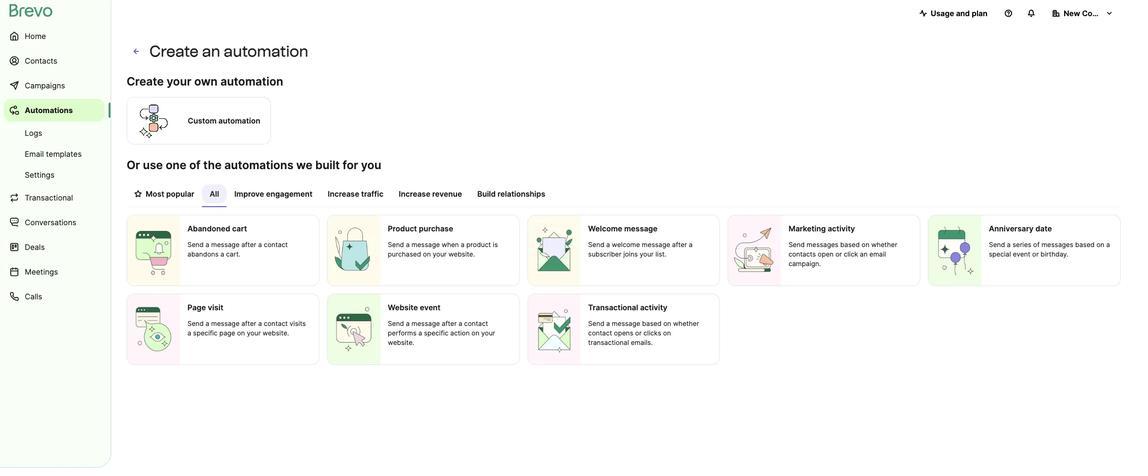 Task type: describe. For each thing, give the bounding box(es) containing it.
series
[[1013, 241, 1031, 249]]

1 vertical spatial automation
[[220, 75, 283, 89]]

welcome
[[612, 241, 640, 249]]

create an automation
[[150, 42, 308, 60]]

email templates
[[25, 150, 82, 159]]

create for create an automation
[[150, 42, 199, 60]]

contacts
[[25, 56, 57, 66]]

send a message after a contact abandons a cart.
[[187, 241, 288, 259]]

send for marketing
[[789, 241, 805, 249]]

of for messages
[[1033, 241, 1040, 249]]

of for the
[[189, 159, 200, 172]]

joins
[[623, 250, 638, 259]]

based inside 'send messages based on whether contacts open or click an email campaign.'
[[840, 241, 860, 249]]

based inside the send a series of messages based on a special event or birthday.
[[1075, 241, 1095, 249]]

transactional
[[588, 339, 629, 347]]

increase for increase traffic
[[328, 190, 359, 199]]

0 horizontal spatial an
[[202, 42, 220, 60]]

after for page visit
[[241, 320, 256, 328]]

for
[[343, 159, 358, 172]]

email
[[869, 250, 886, 259]]

increase revenue link
[[391, 185, 470, 207]]

automations link
[[4, 99, 105, 122]]

company
[[1082, 9, 1117, 18]]

or
[[127, 159, 140, 172]]

send for transactional
[[588, 320, 604, 328]]

anniversary date
[[989, 224, 1052, 234]]

emails.
[[631, 339, 653, 347]]

or inside the send a series of messages based on a special event or birthday.
[[1032, 250, 1039, 259]]

automations
[[25, 106, 73, 115]]

settings
[[25, 170, 54, 180]]

build relationships
[[477, 190, 545, 199]]

purchase
[[419, 224, 453, 234]]

click
[[844, 250, 858, 259]]

welcome message
[[588, 224, 658, 234]]

increase traffic
[[328, 190, 384, 199]]

custom automation button
[[127, 96, 271, 146]]

custom
[[188, 116, 217, 126]]

message inside send a welcome message after a subscriber joins your list.
[[642, 241, 670, 249]]

deals
[[25, 243, 45, 252]]

improve engagement link
[[227, 185, 320, 207]]

page visit
[[187, 303, 223, 313]]

improve
[[234, 190, 264, 199]]

your inside send a message after a contact performs a specific action on your website.
[[481, 329, 495, 337]]

calls link
[[4, 286, 105, 309]]

increase revenue
[[399, 190, 462, 199]]

event inside the send a series of messages based on a special event or birthday.
[[1013, 250, 1030, 259]]

opens
[[614, 329, 633, 337]]

product purchase
[[388, 224, 453, 234]]

email
[[25, 150, 44, 159]]

engagement
[[266, 190, 312, 199]]

logs
[[25, 129, 42, 138]]

campaigns link
[[4, 74, 105, 97]]

when
[[442, 241, 459, 249]]

you
[[361, 159, 381, 172]]

use
[[143, 159, 163, 172]]

based inside send a message based on whether contact opens or clicks on transactional emails.
[[642, 320, 662, 328]]

action
[[450, 329, 470, 337]]

open
[[818, 250, 834, 259]]

logs link
[[4, 124, 105, 143]]

1 vertical spatial event
[[420, 303, 441, 313]]

improve engagement
[[234, 190, 312, 199]]

contact inside send a message based on whether contact opens or clicks on transactional emails.
[[588, 329, 612, 337]]

welcome
[[588, 224, 622, 234]]

on inside the send a series of messages based on a special event or birthday.
[[1096, 241, 1104, 249]]

an inside 'send messages based on whether contacts open or click an email campaign.'
[[860, 250, 868, 259]]

transactional for transactional activity
[[588, 303, 638, 313]]

most
[[146, 190, 164, 199]]

create your own automation
[[127, 75, 283, 89]]

cart
[[232, 224, 247, 234]]

website event
[[388, 303, 441, 313]]

website
[[388, 303, 418, 313]]

deals link
[[4, 236, 105, 259]]

website. inside send a message when a product is purchased on your website.
[[448, 250, 475, 259]]

message for abandoned cart
[[211, 241, 240, 249]]

on inside the send a message after a contact visits a specific page on your website.
[[237, 329, 245, 337]]

contact for abandoned cart
[[264, 241, 288, 249]]

abandons
[[187, 250, 219, 259]]

one
[[166, 159, 186, 172]]

meetings
[[25, 268, 58, 277]]

settings link
[[4, 166, 105, 185]]

contact for website event
[[464, 320, 488, 328]]

send for welcome
[[588, 241, 604, 249]]

create for create your own automation
[[127, 75, 164, 89]]

message for product purchase
[[412, 241, 440, 249]]

custom automation
[[188, 116, 260, 126]]

purchased
[[388, 250, 421, 259]]

send for product
[[388, 241, 404, 249]]

performs
[[388, 329, 416, 337]]

contacts
[[789, 250, 816, 259]]

transactional for transactional
[[25, 193, 73, 203]]

send a message after a contact visits a specific page on your website.
[[187, 320, 306, 337]]

whether inside 'send messages based on whether contacts open or click an email campaign.'
[[871, 241, 897, 249]]

new
[[1064, 9, 1080, 18]]

message for website event
[[412, 320, 440, 328]]

new company button
[[1045, 4, 1121, 23]]

marketing
[[789, 224, 826, 234]]

built
[[315, 159, 340, 172]]

on inside send a message when a product is purchased on your website.
[[423, 250, 431, 259]]

automations
[[224, 159, 293, 172]]



Task type: vqa. For each thing, say whether or not it's contained in the screenshot.
deals
yes



Task type: locate. For each thing, give the bounding box(es) containing it.
conversations
[[25, 218, 76, 228]]

send up abandons
[[187, 241, 204, 249]]

subscriber
[[588, 250, 621, 259]]

cart.
[[226, 250, 240, 259]]

send inside send a message based on whether contact opens or clicks on transactional emails.
[[588, 320, 604, 328]]

on inside 'send messages based on whether contacts open or click an email campaign.'
[[862, 241, 869, 249]]

and
[[956, 9, 970, 18]]

all link
[[202, 185, 227, 208]]

after inside the send a message after a contact visits a specific page on your website.
[[241, 320, 256, 328]]

1 horizontal spatial whether
[[871, 241, 897, 249]]

birthday.
[[1041, 250, 1069, 259]]

2 increase from the left
[[399, 190, 430, 199]]

your
[[167, 75, 191, 89], [433, 250, 447, 259], [640, 250, 654, 259], [247, 329, 261, 337], [481, 329, 495, 337]]

messages up open
[[807, 241, 838, 249]]

message for transactional activity
[[612, 320, 640, 328]]

send up contacts
[[789, 241, 805, 249]]

send a message when a product is purchased on your website.
[[388, 241, 498, 259]]

0 vertical spatial an
[[202, 42, 220, 60]]

increase for increase revenue
[[399, 190, 430, 199]]

your down when
[[433, 250, 447, 259]]

activity
[[828, 224, 855, 234], [640, 303, 667, 313]]

a
[[206, 241, 209, 249], [258, 241, 262, 249], [406, 241, 410, 249], [461, 241, 465, 249], [606, 241, 610, 249], [689, 241, 693, 249], [1007, 241, 1011, 249], [1106, 241, 1110, 249], [220, 250, 224, 259], [206, 320, 209, 328], [258, 320, 262, 328], [406, 320, 410, 328], [459, 320, 462, 328], [606, 320, 610, 328], [187, 329, 191, 337], [418, 329, 422, 337]]

0 horizontal spatial website.
[[263, 329, 289, 337]]

popular
[[166, 190, 194, 199]]

0 horizontal spatial messages
[[807, 241, 838, 249]]

website. for page visit
[[263, 329, 289, 337]]

contact
[[264, 241, 288, 249], [264, 320, 288, 328], [464, 320, 488, 328], [588, 329, 612, 337]]

send messages based on whether contacts open or click an email campaign.
[[789, 241, 897, 268]]

new company
[[1064, 9, 1117, 18]]

message inside send a message after a contact abandons a cart.
[[211, 241, 240, 249]]

messages up birthday. on the right bottom of the page
[[1042, 241, 1073, 249]]

transactional activity
[[588, 303, 667, 313]]

0 vertical spatial of
[[189, 159, 200, 172]]

is
[[493, 241, 498, 249]]

website. inside send a message after a contact performs a specific action on your website.
[[388, 339, 414, 347]]

or
[[835, 250, 842, 259], [1032, 250, 1039, 259], [635, 329, 642, 337]]

on inside send a message after a contact performs a specific action on your website.
[[472, 329, 479, 337]]

website. inside the send a message after a contact visits a specific page on your website.
[[263, 329, 289, 337]]

website. for website event
[[388, 339, 414, 347]]

most popular link
[[127, 185, 202, 207]]

1 vertical spatial whether
[[673, 320, 699, 328]]

your inside send a welcome message after a subscriber joins your list.
[[640, 250, 654, 259]]

1 horizontal spatial based
[[840, 241, 860, 249]]

build
[[477, 190, 496, 199]]

or use one of the automations we built for you
[[127, 159, 381, 172]]

transactional down settings link
[[25, 193, 73, 203]]

send inside the send a message after a contact visits a specific page on your website.
[[187, 320, 204, 328]]

message inside send a message after a contact performs a specific action on your website.
[[412, 320, 440, 328]]

0 vertical spatial whether
[[871, 241, 897, 249]]

message down website event in the bottom left of the page
[[412, 320, 440, 328]]

1 increase from the left
[[328, 190, 359, 199]]

meetings link
[[4, 261, 105, 284]]

product
[[388, 224, 417, 234]]

0 horizontal spatial specific
[[193, 329, 218, 337]]

1 horizontal spatial transactional
[[588, 303, 638, 313]]

message inside send a message based on whether contact opens or clicks on transactional emails.
[[612, 320, 640, 328]]

message up cart.
[[211, 241, 240, 249]]

0 horizontal spatial event
[[420, 303, 441, 313]]

0 horizontal spatial or
[[635, 329, 642, 337]]

tab list
[[127, 185, 1121, 208]]

send up transactional
[[588, 320, 604, 328]]

2 vertical spatial website.
[[388, 339, 414, 347]]

or up emails.
[[635, 329, 642, 337]]

specific inside the send a message after a contact visits a specific page on your website.
[[193, 329, 218, 337]]

message up opens
[[612, 320, 640, 328]]

send for anniversary
[[989, 241, 1005, 249]]

visits
[[290, 320, 306, 328]]

0 vertical spatial activity
[[828, 224, 855, 234]]

create
[[150, 42, 199, 60], [127, 75, 164, 89]]

specific inside send a message after a contact performs a specific action on your website.
[[424, 329, 448, 337]]

dxrbf image
[[134, 190, 142, 198]]

send inside send a message after a contact performs a specific action on your website.
[[388, 320, 404, 328]]

campaigns
[[25, 81, 65, 90]]

after inside send a welcome message after a subscriber joins your list.
[[672, 241, 687, 249]]

of right series
[[1033, 241, 1040, 249]]

1 horizontal spatial an
[[860, 250, 868, 259]]

send a series of messages based on a special event or birthday.
[[989, 241, 1110, 259]]

or left the click
[[835, 250, 842, 259]]

2 messages from the left
[[1042, 241, 1073, 249]]

list.
[[656, 250, 666, 259]]

message up page
[[211, 320, 240, 328]]

2 vertical spatial automation
[[218, 116, 260, 126]]

on
[[862, 241, 869, 249], [1096, 241, 1104, 249], [423, 250, 431, 259], [663, 320, 671, 328], [237, 329, 245, 337], [472, 329, 479, 337], [663, 329, 671, 337]]

event down series
[[1013, 250, 1030, 259]]

we
[[296, 159, 312, 172]]

0 vertical spatial automation
[[224, 42, 308, 60]]

conversations link
[[4, 211, 105, 234]]

send up subscriber
[[588, 241, 604, 249]]

0 vertical spatial event
[[1013, 250, 1030, 259]]

date
[[1035, 224, 1052, 234]]

after inside send a message after a contact performs a specific action on your website.
[[442, 320, 457, 328]]

1 vertical spatial create
[[127, 75, 164, 89]]

activity up 'send messages based on whether contacts open or click an email campaign.'
[[828, 224, 855, 234]]

all
[[210, 190, 219, 199]]

message down 'product purchase'
[[412, 241, 440, 249]]

contact inside send a message after a contact abandons a cart.
[[264, 241, 288, 249]]

0 horizontal spatial based
[[642, 320, 662, 328]]

1 vertical spatial transactional
[[588, 303, 638, 313]]

of inside the send a series of messages based on a special event or birthday.
[[1033, 241, 1040, 249]]

activity for transactional activity
[[640, 303, 667, 313]]

your right action
[[481, 329, 495, 337]]

1 horizontal spatial activity
[[828, 224, 855, 234]]

most popular
[[146, 190, 194, 199]]

1 horizontal spatial specific
[[424, 329, 448, 337]]

2 specific from the left
[[424, 329, 448, 337]]

specific left page
[[193, 329, 218, 337]]

send up special
[[989, 241, 1005, 249]]

automation
[[224, 42, 308, 60], [220, 75, 283, 89], [218, 116, 260, 126]]

1 specific from the left
[[193, 329, 218, 337]]

an up own on the left top
[[202, 42, 220, 60]]

send up 'purchased'
[[388, 241, 404, 249]]

special
[[989, 250, 1011, 259]]

abandoned cart
[[187, 224, 247, 234]]

website.
[[448, 250, 475, 259], [263, 329, 289, 337], [388, 339, 414, 347]]

transactional link
[[4, 187, 105, 209]]

send inside send a message when a product is purchased on your website.
[[388, 241, 404, 249]]

1 horizontal spatial event
[[1013, 250, 1030, 259]]

message up list.
[[642, 241, 670, 249]]

automation inside button
[[218, 116, 260, 126]]

an right the click
[[860, 250, 868, 259]]

specific left action
[[424, 329, 448, 337]]

send inside the send a series of messages based on a special event or birthday.
[[989, 241, 1005, 249]]

contact inside the send a message after a contact visits a specific page on your website.
[[264, 320, 288, 328]]

of left the the
[[189, 159, 200, 172]]

send for page
[[187, 320, 204, 328]]

2 horizontal spatial based
[[1075, 241, 1095, 249]]

message inside the send a message after a contact visits a specific page on your website.
[[211, 320, 240, 328]]

clicks
[[644, 329, 661, 337]]

1 vertical spatial of
[[1033, 241, 1040, 249]]

activity for marketing activity
[[828, 224, 855, 234]]

1 vertical spatial an
[[860, 250, 868, 259]]

whether
[[871, 241, 897, 249], [673, 320, 699, 328]]

usage
[[931, 9, 954, 18]]

0 horizontal spatial of
[[189, 159, 200, 172]]

2 horizontal spatial or
[[1032, 250, 1039, 259]]

send inside 'send messages based on whether contacts open or click an email campaign.'
[[789, 241, 805, 249]]

contact for page visit
[[264, 320, 288, 328]]

send for website
[[388, 320, 404, 328]]

or inside 'send messages based on whether contacts open or click an email campaign.'
[[835, 250, 842, 259]]

own
[[194, 75, 218, 89]]

specific for event
[[424, 329, 448, 337]]

send a message after a contact performs a specific action on your website.
[[388, 320, 495, 347]]

1 horizontal spatial messages
[[1042, 241, 1073, 249]]

home link
[[4, 25, 105, 48]]

send up performs
[[388, 320, 404, 328]]

contacts link
[[4, 50, 105, 72]]

0 horizontal spatial increase
[[328, 190, 359, 199]]

based
[[840, 241, 860, 249], [1075, 241, 1095, 249], [642, 320, 662, 328]]

0 horizontal spatial whether
[[673, 320, 699, 328]]

0 vertical spatial create
[[150, 42, 199, 60]]

specific for visit
[[193, 329, 218, 337]]

1 horizontal spatial increase
[[399, 190, 430, 199]]

traffic
[[361, 190, 384, 199]]

1 vertical spatial website.
[[263, 329, 289, 337]]

relationships
[[498, 190, 545, 199]]

or left birthday. on the right bottom of the page
[[1032, 250, 1039, 259]]

whether inside send a message based on whether contact opens or clicks on transactional emails.
[[673, 320, 699, 328]]

activity up clicks
[[640, 303, 667, 313]]

specific
[[193, 329, 218, 337], [424, 329, 448, 337]]

increase left revenue
[[399, 190, 430, 199]]

of
[[189, 159, 200, 172], [1033, 241, 1040, 249]]

1 messages from the left
[[807, 241, 838, 249]]

email templates link
[[4, 145, 105, 164]]

usage and plan button
[[912, 4, 995, 23]]

1 horizontal spatial or
[[835, 250, 842, 259]]

your left own on the left top
[[167, 75, 191, 89]]

2 horizontal spatial website.
[[448, 250, 475, 259]]

your left list.
[[640, 250, 654, 259]]

send for abandoned
[[187, 241, 204, 249]]

after inside send a message after a contact abandons a cart.
[[241, 241, 256, 249]]

1 horizontal spatial of
[[1033, 241, 1040, 249]]

0 horizontal spatial transactional
[[25, 193, 73, 203]]

revenue
[[432, 190, 462, 199]]

0 vertical spatial transactional
[[25, 193, 73, 203]]

send inside send a message after a contact abandons a cart.
[[187, 241, 204, 249]]

the
[[203, 159, 222, 172]]

message for page visit
[[211, 320, 240, 328]]

after for website event
[[442, 320, 457, 328]]

1 vertical spatial activity
[[640, 303, 667, 313]]

event right website
[[420, 303, 441, 313]]

send down the page
[[187, 320, 204, 328]]

send a message based on whether contact opens or clicks on transactional emails.
[[588, 320, 699, 347]]

or inside send a message based on whether contact opens or clicks on transactional emails.
[[635, 329, 642, 337]]

increase traffic link
[[320, 185, 391, 207]]

marketing activity
[[789, 224, 855, 234]]

send
[[187, 241, 204, 249], [388, 241, 404, 249], [588, 241, 604, 249], [789, 241, 805, 249], [989, 241, 1005, 249], [187, 320, 204, 328], [388, 320, 404, 328], [588, 320, 604, 328]]

message up send a welcome message after a subscriber joins your list. on the bottom right of the page
[[624, 224, 658, 234]]

message inside send a message when a product is purchased on your website.
[[412, 241, 440, 249]]

your inside the send a message after a contact visits a specific page on your website.
[[247, 329, 261, 337]]

your inside send a message when a product is purchased on your website.
[[433, 250, 447, 259]]

1 horizontal spatial website.
[[388, 339, 414, 347]]

0 vertical spatial website.
[[448, 250, 475, 259]]

contact inside send a message after a contact performs a specific action on your website.
[[464, 320, 488, 328]]

messages inside the send a series of messages based on a special event or birthday.
[[1042, 241, 1073, 249]]

tab list containing most popular
[[127, 185, 1121, 208]]

messages inside 'send messages based on whether contacts open or click an email campaign.'
[[807, 241, 838, 249]]

increase left traffic
[[328, 190, 359, 199]]

a inside send a message based on whether contact opens or clicks on transactional emails.
[[606, 320, 610, 328]]

home
[[25, 31, 46, 41]]

page
[[187, 303, 206, 313]]

0 horizontal spatial activity
[[640, 303, 667, 313]]

transactional up opens
[[588, 303, 638, 313]]

after
[[241, 241, 256, 249], [672, 241, 687, 249], [241, 320, 256, 328], [442, 320, 457, 328]]

abandoned
[[187, 224, 230, 234]]

plan
[[972, 9, 987, 18]]

increase inside "link"
[[328, 190, 359, 199]]

after for abandoned cart
[[241, 241, 256, 249]]

event
[[1013, 250, 1030, 259], [420, 303, 441, 313]]

your right page
[[247, 329, 261, 337]]

send inside send a welcome message after a subscriber joins your list.
[[588, 241, 604, 249]]

send a welcome message after a subscriber joins your list.
[[588, 241, 693, 259]]



